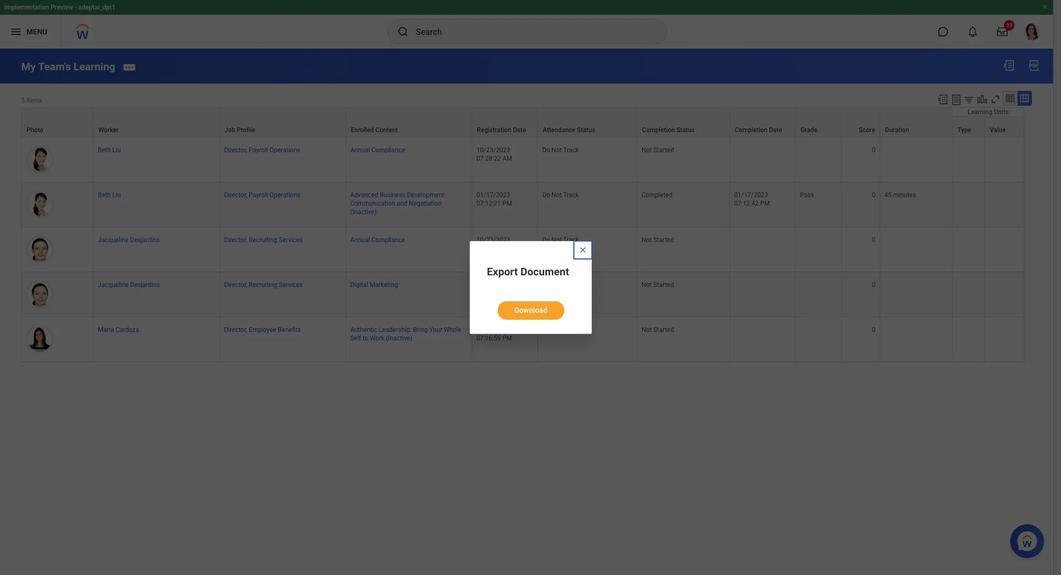Task type: vqa. For each thing, say whether or not it's contained in the screenshot.
the top Payroll
yes



Task type: describe. For each thing, give the bounding box(es) containing it.
select to filter grid data image
[[964, 94, 975, 105]]

worker
[[98, 126, 119, 134]]

07:16:59
[[477, 335, 501, 342]]

adeptai_dpt1
[[78, 4, 115, 11]]

negotiation
[[409, 200, 442, 207]]

document
[[521, 266, 569, 278]]

10/23/2023 for director, recruiting services
[[477, 237, 510, 244]]

0 for 4th row from the top of the my team's learning main content
[[872, 191, 876, 199]]

worker button
[[94, 108, 219, 137]]

payroll for advanced business development: communication and negotiation (inactive)
[[249, 191, 268, 199]]

01/17/2023 07:16:59 pm
[[477, 327, 512, 342]]

pm for 01/17/2023 07:16:59 pm
[[503, 335, 512, 342]]

view printable version (pdf) image
[[1028, 59, 1041, 72]]

my team's learning
[[21, 60, 115, 73]]

export to worksheets image
[[950, 94, 963, 106]]

duration
[[886, 126, 910, 134]]

employee's photo (maria cardoza) image
[[26, 326, 53, 354]]

10/23/2023 07:28:22 am for operations
[[477, 146, 512, 162]]

not started for 2nd do not track element from the bottom of the my team's learning main content
[[642, 237, 674, 244]]

45
[[885, 191, 892, 199]]

director, for annual's director, recruiting services link
[[224, 237, 247, 244]]

completed
[[642, 191, 673, 199]]

preview
[[51, 4, 73, 11]]

employee's photo (beth liu) image for export to excel icon
[[26, 191, 53, 218]]

export document
[[487, 266, 569, 278]]

self
[[350, 335, 361, 342]]

learning units button
[[953, 108, 1024, 116]]

not started element for 4th do not track element from the bottom of the my team's learning main content
[[642, 144, 674, 154]]

job profile
[[225, 126, 256, 134]]

registration date button
[[472, 108, 538, 137]]

profile
[[237, 126, 256, 134]]

business
[[380, 191, 406, 199]]

my team's learning element
[[21, 60, 115, 73]]

beth for annual compliance
[[98, 146, 111, 154]]

date for registration date
[[513, 126, 526, 134]]

completion for completion date
[[735, 126, 768, 134]]

1 started from the top
[[654, 146, 674, 154]]

3 do not track element from the top
[[542, 234, 579, 244]]

01/17/2023 for 07:16:59
[[477, 327, 510, 334]]

jacqueline desjardins link for digital
[[98, 279, 160, 289]]

export to excel image
[[937, 94, 949, 105]]

development:
[[407, 191, 446, 199]]

grade button
[[796, 108, 841, 137]]

job
[[225, 126, 235, 134]]

bring
[[413, 327, 428, 334]]

value
[[990, 126, 1006, 134]]

implementation preview -   adeptai_dpt1
[[4, 4, 115, 11]]

implementation
[[4, 4, 49, 11]]

work
[[370, 335, 385, 342]]

1 do not track element from the top
[[542, 144, 579, 154]]

0 for fifth row from the bottom of the my team's learning main content
[[872, 146, 876, 154]]

learning inside popup button
[[968, 108, 993, 116]]

do for fourth do not track element
[[542, 327, 550, 334]]

search image
[[397, 25, 410, 38]]

5 row from the top
[[21, 228, 1025, 273]]

liu for annual
[[112, 146, 121, 154]]

enrolled content button
[[346, 108, 472, 137]]

director, employee benefits link
[[224, 324, 301, 334]]

completion status button
[[638, 108, 730, 137]]

do not track for 4th do not track element from the bottom of the my team's learning main content
[[542, 146, 579, 154]]

attendance
[[543, 126, 576, 134]]

expand table image
[[1020, 93, 1030, 104]]

status for completion status
[[677, 126, 695, 134]]

export document dialog
[[470, 241, 592, 334]]

expand/collapse chart image
[[977, 94, 989, 105]]

director, employee benefits
[[224, 327, 301, 334]]

status for attendance status
[[577, 126, 596, 134]]

score
[[859, 126, 875, 134]]

close environment banner image
[[1042, 4, 1048, 10]]

enrolled content
[[351, 126, 398, 134]]

07:12:21
[[477, 200, 501, 207]]

compliance for director, recruiting services
[[372, 237, 405, 244]]

2 employee's photo (jacqueline desjardins) image from the top
[[26, 281, 53, 309]]

annual for director, payroll operations
[[350, 146, 370, 154]]

content
[[376, 126, 398, 134]]

not started for 4th do not track element from the bottom of the my team's learning main content
[[642, 146, 674, 154]]

10/23/2023 07:28:22 am for services
[[477, 237, 512, 252]]

grade
[[801, 126, 818, 134]]

units
[[994, 108, 1009, 116]]

director, recruiting services link for annual
[[224, 234, 303, 244]]

whole
[[444, 327, 462, 334]]

0 for row containing maria cardoza
[[872, 327, 876, 334]]

director, payroll operations for advanced business development: communication and negotiation (inactive)
[[224, 191, 300, 199]]

authentic leadership: bring your whole self to work (inactive) link
[[350, 324, 462, 342]]

export
[[487, 266, 518, 278]]

attendance status
[[543, 126, 596, 134]]

01/17/2023 07:12:42 pm
[[735, 191, 770, 207]]

attendance status button
[[538, 108, 637, 137]]

director, payroll operations link for annual
[[224, 144, 300, 154]]

1 employee's photo (jacqueline desjardins) image from the top
[[26, 236, 53, 264]]

services for digital marketing
[[279, 282, 303, 289]]

-
[[75, 4, 77, 11]]

learning units
[[968, 108, 1009, 116]]

5 items
[[21, 97, 42, 104]]

minutes
[[894, 191, 917, 199]]

jacqueline desjardins link for annual
[[98, 234, 160, 244]]

3 not started from the top
[[642, 282, 674, 289]]

marketing
[[370, 282, 398, 289]]

communication
[[350, 200, 395, 207]]

advanced business development: communication and negotiation (inactive) link
[[350, 189, 446, 216]]

do for third do not track element from the bottom
[[542, 191, 550, 199]]

07:28:22 for director, recruiting services
[[477, 245, 501, 252]]

(inactive) inside advanced business development: communication and negotiation (inactive)
[[350, 209, 377, 216]]

2 director, from the top
[[224, 191, 247, 199]]

3 not started element from the top
[[642, 279, 674, 289]]

pm for 01/17/2023 07:12:21 pm
[[503, 200, 512, 207]]

job profile button
[[220, 108, 346, 137]]

duration button
[[881, 108, 953, 137]]

am for director, recruiting services
[[503, 245, 512, 252]]

not started element for fourth do not track element
[[642, 324, 674, 334]]

digital marketing
[[350, 282, 398, 289]]

2 track from the top
[[564, 191, 579, 199]]

download
[[515, 306, 548, 315]]

value button
[[985, 117, 1024, 137]]

director, payroll operations link for advanced
[[224, 189, 300, 199]]

my team's learning main content
[[0, 49, 1054, 373]]



Task type: locate. For each thing, give the bounding box(es) containing it.
status inside "popup button"
[[677, 126, 695, 134]]

4 row from the top
[[21, 183, 1025, 228]]

annual compliance down communication
[[350, 237, 405, 244]]

1 liu from the top
[[112, 146, 121, 154]]

beth liu
[[98, 146, 121, 154], [98, 191, 121, 199]]

1 beth liu from the top
[[98, 146, 121, 154]]

1 jacqueline desjardins link from the top
[[98, 234, 160, 244]]

photo
[[26, 126, 43, 134]]

2 not started element from the top
[[642, 234, 674, 244]]

director, payroll operations
[[224, 146, 300, 154], [224, 191, 300, 199]]

1 jacqueline from the top
[[98, 237, 129, 244]]

leadership:
[[379, 327, 412, 334]]

authentic
[[350, 327, 377, 334]]

(inactive) down leadership:
[[386, 335, 413, 342]]

2 director, recruiting services from the top
[[224, 282, 303, 289]]

jacqueline
[[98, 237, 129, 244], [98, 282, 129, 289]]

1 10/23/2023 from the top
[[477, 146, 510, 154]]

2 10/23/2023 07:28:22 am from the top
[[477, 237, 512, 252]]

2 desjardins from the top
[[130, 282, 160, 289]]

1 recruiting from the top
[[249, 237, 277, 244]]

45 minutes
[[885, 191, 917, 199]]

1 horizontal spatial learning
[[968, 108, 993, 116]]

type button
[[953, 117, 985, 137]]

2 beth from the top
[[98, 191, 111, 199]]

0 vertical spatial am
[[503, 155, 512, 162]]

your
[[430, 327, 442, 334]]

07:12:42
[[735, 200, 759, 207]]

desjardins for annual
[[130, 237, 160, 244]]

0 for 6th row from the top of the my team's learning main content
[[872, 282, 876, 289]]

do not track element
[[542, 144, 579, 154], [542, 189, 579, 199], [542, 234, 579, 244], [542, 324, 579, 334]]

inbox large image
[[998, 26, 1008, 37]]

profile logan mcneil element
[[1018, 20, 1047, 43]]

pm inside the 01/17/2023 07:16:59 pm
[[503, 335, 512, 342]]

4 track from the top
[[564, 327, 579, 334]]

jacqueline for annual compliance
[[98, 237, 129, 244]]

4 do from the top
[[542, 327, 550, 334]]

1 vertical spatial employee's photo (beth liu) image
[[26, 191, 53, 218]]

pm
[[503, 200, 512, 207], [761, 200, 770, 207], [503, 335, 512, 342]]

1 annual compliance from the top
[[350, 146, 405, 154]]

1 operations from the top
[[270, 146, 300, 154]]

1 am from the top
[[503, 155, 512, 162]]

4 director, from the top
[[224, 282, 247, 289]]

1 not started from the top
[[642, 146, 674, 154]]

1 completion from the left
[[642, 126, 675, 134]]

director, payroll operations for annual compliance
[[224, 146, 300, 154]]

not started
[[642, 146, 674, 154], [642, 237, 674, 244], [642, 282, 674, 289], [642, 327, 674, 334]]

3 row from the top
[[21, 137, 1025, 183]]

jacqueline desjardins link
[[98, 234, 160, 244], [98, 279, 160, 289]]

registration date
[[477, 126, 526, 134]]

0 vertical spatial liu
[[112, 146, 121, 154]]

advanced business development: communication and negotiation (inactive)
[[350, 191, 446, 216]]

1 desjardins from the top
[[130, 237, 160, 244]]

5 director, from the top
[[224, 327, 247, 334]]

employee's photo (beth liu) image for export to excel image
[[26, 146, 53, 173]]

1 10/23/2023 07:28:22 am from the top
[[477, 146, 512, 162]]

0 horizontal spatial (inactive)
[[350, 209, 377, 216]]

0 vertical spatial annual compliance link
[[350, 144, 405, 154]]

toolbar
[[932, 91, 1032, 107]]

0 vertical spatial beth liu
[[98, 146, 121, 154]]

1 do from the top
[[542, 146, 550, 154]]

do up the document
[[542, 237, 550, 244]]

5 0 from the top
[[872, 327, 876, 334]]

director, recruiting services link for digital
[[224, 279, 303, 289]]

07:28:22 up the export
[[477, 245, 501, 252]]

1 vertical spatial beth
[[98, 191, 111, 199]]

not started element for 2nd do not track element from the bottom of the my team's learning main content
[[642, 234, 674, 244]]

compliance for director, payroll operations
[[372, 146, 405, 154]]

payroll for annual compliance
[[249, 146, 268, 154]]

am up the export
[[503, 245, 512, 252]]

1 director, payroll operations from the top
[[224, 146, 300, 154]]

director, recruiting services for digital marketing
[[224, 282, 303, 289]]

date for completion date
[[769, 126, 783, 134]]

desjardins for digital
[[130, 282, 160, 289]]

export to excel image
[[1003, 59, 1016, 72]]

1 vertical spatial director, payroll operations link
[[224, 189, 300, 199]]

director, recruiting services link
[[224, 234, 303, 244], [224, 279, 303, 289]]

learning right team's
[[74, 60, 115, 73]]

1 beth liu link from the top
[[98, 144, 121, 154]]

director, recruiting services for annual compliance
[[224, 237, 303, 244]]

(inactive) inside authentic leadership: bring your whole self to work (inactive)
[[386, 335, 413, 342]]

2 date from the left
[[769, 126, 783, 134]]

10/23/2023 07:28:22 am down registration
[[477, 146, 512, 162]]

maria
[[98, 327, 114, 334]]

0 vertical spatial jacqueline desjardins link
[[98, 234, 160, 244]]

2 director, recruiting services link from the top
[[224, 279, 303, 289]]

0 horizontal spatial learning
[[74, 60, 115, 73]]

0 for fifth row
[[872, 237, 876, 244]]

annual compliance down enrolled content
[[350, 146, 405, 154]]

not started for fourth do not track element
[[642, 327, 674, 334]]

notifications large image
[[968, 26, 978, 37]]

0 horizontal spatial date
[[513, 126, 526, 134]]

2 completion from the left
[[735, 126, 768, 134]]

annual
[[350, 146, 370, 154], [350, 237, 370, 244]]

1 director, recruiting services from the top
[[224, 237, 303, 244]]

0 vertical spatial employee's photo (jacqueline desjardins) image
[[26, 236, 53, 264]]

(inactive)
[[350, 209, 377, 216], [386, 335, 413, 342]]

1 director, from the top
[[224, 146, 247, 154]]

pm inside the 01/17/2023 07:12:21 pm
[[503, 200, 512, 207]]

1 vertical spatial jacqueline desjardins link
[[98, 279, 160, 289]]

2 do not track from the top
[[542, 191, 579, 199]]

cardoza
[[116, 327, 139, 334]]

1 vertical spatial (inactive)
[[386, 335, 413, 342]]

0 vertical spatial beth
[[98, 146, 111, 154]]

10/23/2023 07:28:22 am up the export
[[477, 237, 512, 252]]

2 beth liu from the top
[[98, 191, 121, 199]]

2 compliance from the top
[[372, 237, 405, 244]]

table image
[[1005, 93, 1016, 104]]

jacqueline for digital marketing
[[98, 282, 129, 289]]

registration
[[477, 126, 512, 134]]

items
[[26, 97, 42, 104]]

1 vertical spatial liu
[[112, 191, 121, 199]]

1 horizontal spatial date
[[769, 126, 783, 134]]

1 vertical spatial jacqueline desjardins
[[98, 282, 160, 289]]

01/17/2023 for 07:12:21
[[477, 191, 510, 199]]

pm inside 01/17/2023 07:12:42 pm
[[761, 200, 770, 207]]

2 services from the top
[[279, 282, 303, 289]]

0 vertical spatial director, payroll operations
[[224, 146, 300, 154]]

1 vertical spatial am
[[503, 245, 512, 252]]

track
[[564, 146, 579, 154], [564, 191, 579, 199], [564, 237, 579, 244], [564, 327, 579, 334]]

do not track for 2nd do not track element from the bottom of the my team's learning main content
[[542, 237, 579, 244]]

director, for director, employee benefits link
[[224, 327, 247, 334]]

0 vertical spatial learning
[[74, 60, 115, 73]]

3 do not track from the top
[[542, 237, 579, 244]]

4 started from the top
[[654, 327, 674, 334]]

beth liu link for advanced
[[98, 189, 121, 199]]

2 director, payroll operations link from the top
[[224, 189, 300, 199]]

0 vertical spatial director, recruiting services
[[224, 237, 303, 244]]

1 date from the left
[[513, 126, 526, 134]]

1 not started element from the top
[[642, 144, 674, 154]]

row containing type
[[21, 116, 1025, 137]]

1 vertical spatial jacqueline
[[98, 282, 129, 289]]

fullscreen image
[[990, 94, 1002, 105]]

2 do not track element from the top
[[542, 189, 579, 199]]

annual compliance link
[[350, 144, 405, 154], [350, 234, 405, 244]]

digital marketing link
[[350, 279, 398, 289]]

completion
[[642, 126, 675, 134], [735, 126, 768, 134]]

1 do not track from the top
[[542, 146, 579, 154]]

am
[[503, 155, 512, 162], [503, 245, 512, 252]]

status inside popup button
[[577, 126, 596, 134]]

1 director, recruiting services link from the top
[[224, 234, 303, 244]]

1 row from the top
[[21, 107, 1025, 137]]

annual for director, recruiting services
[[350, 237, 370, 244]]

photo button
[[22, 108, 93, 137]]

0 vertical spatial recruiting
[[249, 237, 277, 244]]

date
[[513, 126, 526, 134], [769, 126, 783, 134]]

employee
[[249, 327, 276, 334]]

1 director, payroll operations link from the top
[[224, 144, 300, 154]]

pm right '07:12:21'
[[503, 200, 512, 207]]

2 not started from the top
[[642, 237, 674, 244]]

director, inside director, employee benefits link
[[224, 327, 247, 334]]

(inactive) down communication
[[350, 209, 377, 216]]

1 vertical spatial 10/23/2023
[[477, 237, 510, 244]]

2 beth liu link from the top
[[98, 189, 121, 199]]

0 vertical spatial compliance
[[372, 146, 405, 154]]

2 10/23/2023 from the top
[[477, 237, 510, 244]]

0 vertical spatial 10/23/2023 07:28:22 am
[[477, 146, 512, 162]]

1 horizontal spatial completion
[[735, 126, 768, 134]]

type
[[958, 126, 972, 134]]

to
[[363, 335, 369, 342]]

0 vertical spatial services
[[279, 237, 303, 244]]

0 vertical spatial jacqueline desjardins
[[98, 237, 160, 244]]

1 vertical spatial compliance
[[372, 237, 405, 244]]

0 vertical spatial operations
[[270, 146, 300, 154]]

beth
[[98, 146, 111, 154], [98, 191, 111, 199]]

01/17/2023 up 07:12:42 in the right top of the page
[[735, 191, 768, 199]]

pm right 07:12:42 in the right top of the page
[[761, 200, 770, 207]]

director, recruiting services
[[224, 237, 303, 244], [224, 282, 303, 289]]

1 annual compliance link from the top
[[350, 144, 405, 154]]

01/17/2023 up '07:12:21'
[[477, 191, 510, 199]]

jacqueline desjardins for annual
[[98, 237, 160, 244]]

pm right 07:16:59 at the left bottom of page
[[503, 335, 512, 342]]

beth liu for annual
[[98, 146, 121, 154]]

1 vertical spatial director, recruiting services
[[224, 282, 303, 289]]

1 compliance from the top
[[372, 146, 405, 154]]

1 vertical spatial operations
[[270, 191, 300, 199]]

director, for digital director, recruiting services link
[[224, 282, 247, 289]]

10/23/2023
[[477, 146, 510, 154], [477, 237, 510, 244]]

row containing learning units
[[21, 107, 1025, 137]]

completion for completion status
[[642, 126, 675, 134]]

liu
[[112, 146, 121, 154], [112, 191, 121, 199]]

compliance
[[372, 146, 405, 154], [372, 237, 405, 244]]

6 row from the top
[[21, 273, 1025, 318]]

do down attendance
[[542, 146, 550, 154]]

learning down expand/collapse chart icon
[[968, 108, 993, 116]]

advanced
[[350, 191, 378, 199]]

2 payroll from the top
[[249, 191, 268, 199]]

row containing maria cardoza
[[21, 318, 1025, 363]]

4 not started from the top
[[642, 327, 674, 334]]

compliance down advanced business development: communication and negotiation (inactive)
[[372, 237, 405, 244]]

0 vertical spatial annual
[[350, 146, 370, 154]]

am for director, payroll operations
[[503, 155, 512, 162]]

10/23/2023 for director, payroll operations
[[477, 146, 510, 154]]

am down registration date on the top left
[[503, 155, 512, 162]]

1 07:28:22 from the top
[[477, 155, 501, 162]]

1 status from the left
[[577, 126, 596, 134]]

completion inside "popup button"
[[642, 126, 675, 134]]

do down 'download' button
[[542, 327, 550, 334]]

0 horizontal spatial status
[[577, 126, 596, 134]]

0 vertical spatial jacqueline
[[98, 237, 129, 244]]

digital
[[350, 282, 368, 289]]

download button
[[498, 302, 565, 320]]

payroll
[[249, 146, 268, 154], [249, 191, 268, 199]]

services for annual compliance
[[279, 237, 303, 244]]

1 payroll from the top
[[249, 146, 268, 154]]

2 jacqueline from the top
[[98, 282, 129, 289]]

do not track for fourth do not track element
[[542, 327, 579, 334]]

0 vertical spatial payroll
[[249, 146, 268, 154]]

2 row from the top
[[21, 116, 1025, 137]]

1 vertical spatial learning
[[968, 108, 993, 116]]

completion status
[[642, 126, 695, 134]]

0 vertical spatial beth liu link
[[98, 144, 121, 154]]

2 07:28:22 from the top
[[477, 245, 501, 252]]

do not track for third do not track element from the bottom
[[542, 191, 579, 199]]

beth for advanced business development: communication and negotiation (inactive)
[[98, 191, 111, 199]]

2 operations from the top
[[270, 191, 300, 199]]

operations for annual compliance
[[270, 146, 300, 154]]

3 started from the top
[[654, 282, 674, 289]]

0 vertical spatial director, recruiting services link
[[224, 234, 303, 244]]

completion date
[[735, 126, 783, 134]]

jacqueline desjardins for digital
[[98, 282, 160, 289]]

date right registration
[[513, 126, 526, 134]]

0 vertical spatial 07:28:22
[[477, 155, 501, 162]]

maria cardoza link
[[98, 324, 139, 334]]

0 vertical spatial annual compliance
[[350, 146, 405, 154]]

01/17/2023 up 07:16:59 at the left bottom of page
[[477, 327, 510, 334]]

1 services from the top
[[279, 237, 303, 244]]

do
[[542, 146, 550, 154], [542, 191, 550, 199], [542, 237, 550, 244], [542, 327, 550, 334]]

director,
[[224, 146, 247, 154], [224, 191, 247, 199], [224, 237, 247, 244], [224, 282, 247, 289], [224, 327, 247, 334]]

liu for advanced
[[112, 191, 121, 199]]

annual compliance link for director, payroll operations
[[350, 144, 405, 154]]

annual compliance link down communication
[[350, 234, 405, 244]]

employee's photo (beth liu) image
[[26, 146, 53, 173], [26, 191, 53, 218]]

jacqueline desjardins
[[98, 237, 160, 244], [98, 282, 160, 289]]

5
[[21, 97, 25, 104]]

1 vertical spatial recruiting
[[249, 282, 277, 289]]

4 do not track element from the top
[[542, 324, 579, 334]]

0 vertical spatial director, payroll operations link
[[224, 144, 300, 154]]

score button
[[842, 108, 880, 137]]

3 track from the top
[[564, 237, 579, 244]]

cell
[[730, 137, 796, 183], [796, 137, 842, 183], [881, 137, 953, 183], [953, 137, 985, 183], [985, 137, 1025, 183], [953, 183, 985, 228], [985, 183, 1025, 228], [730, 228, 796, 273], [796, 228, 842, 273], [881, 228, 953, 273], [953, 228, 985, 273], [985, 228, 1025, 273], [472, 273, 538, 318], [730, 273, 796, 318], [796, 273, 842, 318], [881, 273, 953, 318], [953, 273, 985, 318], [985, 273, 1025, 318], [730, 318, 796, 363], [796, 318, 842, 363], [881, 318, 953, 363], [953, 318, 985, 363], [985, 318, 1025, 363]]

2 0 from the top
[[872, 191, 876, 199]]

pass
[[800, 191, 814, 199]]

01/17/2023 inside 01/17/2023 07:12:42 pm
[[735, 191, 768, 199]]

1 0 from the top
[[872, 146, 876, 154]]

1 vertical spatial services
[[279, 282, 303, 289]]

2 started from the top
[[654, 237, 674, 244]]

1 vertical spatial director, recruiting services link
[[224, 279, 303, 289]]

2 recruiting from the top
[[249, 282, 277, 289]]

operations for advanced business development: communication and negotiation (inactive)
[[270, 191, 300, 199]]

2 jacqueline desjardins link from the top
[[98, 279, 160, 289]]

0 vertical spatial 10/23/2023
[[477, 146, 510, 154]]

1 track from the top
[[564, 146, 579, 154]]

and
[[397, 200, 407, 207]]

operations
[[270, 146, 300, 154], [270, 191, 300, 199]]

2 do from the top
[[542, 191, 550, 199]]

1 vertical spatial payroll
[[249, 191, 268, 199]]

1 vertical spatial 10/23/2023 07:28:22 am
[[477, 237, 512, 252]]

completion inside popup button
[[735, 126, 768, 134]]

maria cardoza
[[98, 327, 139, 334]]

1 vertical spatial beth liu
[[98, 191, 121, 199]]

beth liu link
[[98, 144, 121, 154], [98, 189, 121, 199]]

download region
[[487, 293, 575, 321]]

10/23/2023 up the export
[[477, 237, 510, 244]]

0 vertical spatial employee's photo (beth liu) image
[[26, 146, 53, 173]]

2 director, payroll operations from the top
[[224, 191, 300, 199]]

1 vertical spatial director, payroll operations
[[224, 191, 300, 199]]

2 annual compliance from the top
[[350, 237, 405, 244]]

desjardins
[[130, 237, 160, 244], [130, 282, 160, 289]]

1 vertical spatial annual
[[350, 237, 370, 244]]

do for 2nd do not track element from the bottom of the my team's learning main content
[[542, 237, 550, 244]]

10/23/2023 down registration
[[477, 146, 510, 154]]

0 vertical spatial (inactive)
[[350, 209, 377, 216]]

do right the 01/17/2023 07:12:21 pm
[[542, 191, 550, 199]]

1 vertical spatial annual compliance link
[[350, 234, 405, 244]]

07:28:22 for director, payroll operations
[[477, 155, 501, 162]]

3 0 from the top
[[872, 237, 876, 244]]

annual compliance link down enrolled content
[[350, 144, 405, 154]]

2 annual from the top
[[350, 237, 370, 244]]

1 vertical spatial annual compliance
[[350, 237, 405, 244]]

annual compliance for director, recruiting services
[[350, 237, 405, 244]]

2 status from the left
[[677, 126, 695, 134]]

beth liu link for annual
[[98, 144, 121, 154]]

authentic leadership: bring your whole self to work (inactive)
[[350, 327, 462, 342]]

1 beth from the top
[[98, 146, 111, 154]]

0 vertical spatial desjardins
[[130, 237, 160, 244]]

01/17/2023 07:12:21 pm
[[477, 191, 512, 207]]

07:28:22 down registration
[[477, 155, 501, 162]]

1 vertical spatial desjardins
[[130, 282, 160, 289]]

annual down communication
[[350, 237, 370, 244]]

1 vertical spatial beth liu link
[[98, 189, 121, 199]]

1 horizontal spatial status
[[677, 126, 695, 134]]

row
[[21, 107, 1025, 137], [21, 116, 1025, 137], [21, 137, 1025, 183], [21, 183, 1025, 228], [21, 228, 1025, 273], [21, 273, 1025, 318], [21, 318, 1025, 363]]

1 vertical spatial employee's photo (jacqueline desjardins) image
[[26, 281, 53, 309]]

not
[[552, 146, 562, 154], [642, 146, 652, 154], [552, 191, 562, 199], [552, 237, 562, 244], [642, 237, 652, 244], [642, 282, 652, 289], [552, 327, 562, 334], [642, 327, 652, 334]]

do for 4th do not track element from the bottom of the my team's learning main content
[[542, 146, 550, 154]]

annual down the enrolled
[[350, 146, 370, 154]]

01/17/2023 for 07:12:42
[[735, 191, 768, 199]]

date left grade
[[769, 126, 783, 134]]

do not track
[[542, 146, 579, 154], [542, 191, 579, 199], [542, 237, 579, 244], [542, 327, 579, 334]]

4 do not track from the top
[[542, 327, 579, 334]]

3 director, from the top
[[224, 237, 247, 244]]

annual compliance link for director, recruiting services
[[350, 234, 405, 244]]

recruiting for annual compliance
[[249, 237, 277, 244]]

1 jacqueline desjardins from the top
[[98, 237, 160, 244]]

team's
[[38, 60, 71, 73]]

7 row from the top
[[21, 318, 1025, 363]]

pass element
[[800, 189, 814, 199]]

3 do from the top
[[542, 237, 550, 244]]

pm for 01/17/2023 07:12:42 pm
[[761, 200, 770, 207]]

beth liu for advanced
[[98, 191, 121, 199]]

implementation preview -   adeptai_dpt1 banner
[[0, 0, 1054, 49]]

recruiting for digital marketing
[[249, 282, 277, 289]]

completion date button
[[730, 108, 796, 137]]

employee's photo (jacqueline desjardins) image
[[26, 236, 53, 264], [26, 281, 53, 309]]

01/17/2023
[[477, 191, 510, 199], [735, 191, 768, 199], [477, 327, 510, 334]]

0 horizontal spatial completion
[[642, 126, 675, 134]]

1 annual from the top
[[350, 146, 370, 154]]

2 employee's photo (beth liu) image from the top
[[26, 191, 53, 218]]

1 vertical spatial 07:28:22
[[477, 245, 501, 252]]

benefits
[[278, 327, 301, 334]]

completed element
[[642, 189, 673, 199]]

4 not started element from the top
[[642, 324, 674, 334]]

my
[[21, 60, 36, 73]]

not started element
[[642, 144, 674, 154], [642, 234, 674, 244], [642, 279, 674, 289], [642, 324, 674, 334]]

2 annual compliance link from the top
[[350, 234, 405, 244]]

status
[[577, 126, 596, 134], [677, 126, 695, 134]]

1 horizontal spatial (inactive)
[[386, 335, 413, 342]]

1 employee's photo (beth liu) image from the top
[[26, 146, 53, 173]]

annual compliance for director, payroll operations
[[350, 146, 405, 154]]

enrolled
[[351, 126, 374, 134]]

01/17/2023 inside the 01/17/2023 07:12:21 pm
[[477, 191, 510, 199]]

compliance down content
[[372, 146, 405, 154]]

01/17/2023 inside the 01/17/2023 07:16:59 pm
[[477, 327, 510, 334]]

2 liu from the top
[[112, 191, 121, 199]]

2 jacqueline desjardins from the top
[[98, 282, 160, 289]]

toolbar inside my team's learning main content
[[932, 91, 1032, 107]]

close image
[[579, 246, 587, 255]]



